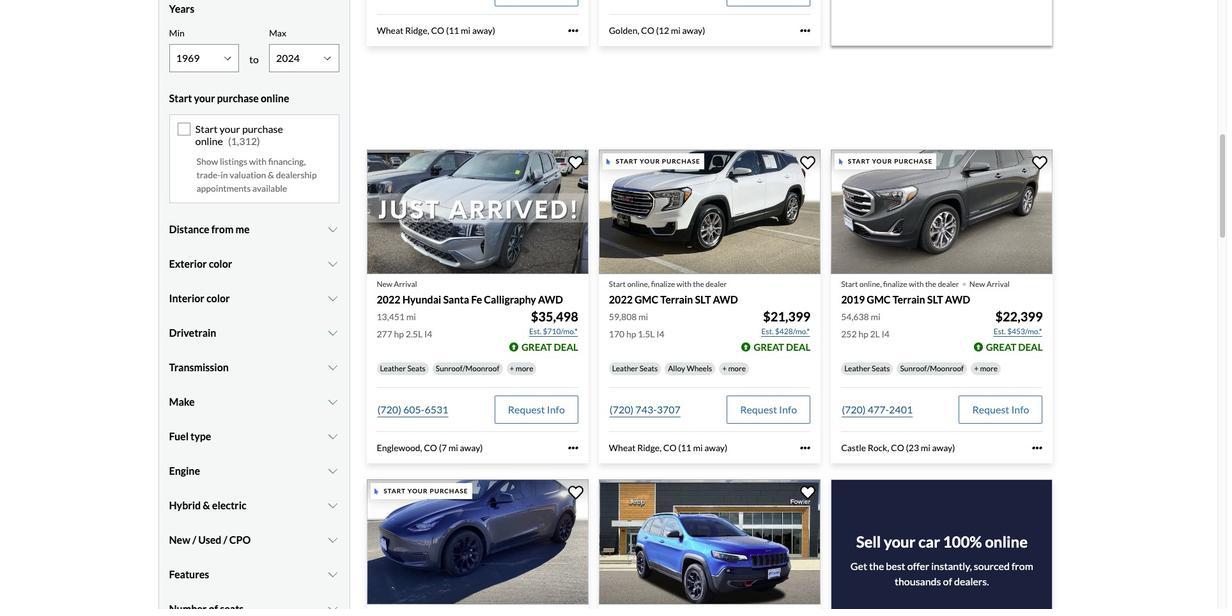 Task type: locate. For each thing, give the bounding box(es) containing it.
purchase for summit white 2022 gmc terrain slt awd suv / crossover all-wheel drive 9-speed automatic image
[[662, 157, 701, 165]]

est. for calligraphy
[[529, 327, 542, 336]]

request
[[508, 403, 545, 415], [741, 403, 778, 415], [973, 403, 1010, 415]]

0 horizontal spatial new
[[169, 534, 190, 546]]

leather seats for calligraphy
[[380, 364, 426, 373]]

1 horizontal spatial start your purchase
[[616, 157, 701, 165]]

(720) for 2022
[[610, 403, 634, 415]]

3 leather seats from the left
[[845, 364, 890, 373]]

finalize up 54,638 mi 252 hp 2l i4
[[884, 280, 908, 289]]

castle rock, co (23 mi away)
[[842, 442, 956, 453]]

summit white 2022 gmc terrain slt awd suv / crossover all-wheel drive 9-speed automatic image
[[599, 150, 821, 275]]

online, inside start online, finalize with the dealer 2022 gmc terrain slt awd
[[628, 280, 650, 289]]

0 horizontal spatial slt
[[695, 294, 711, 306]]

fuel type
[[169, 430, 211, 443]]

chevron down image inside make dropdown button
[[327, 397, 339, 407]]

1 horizontal spatial with
[[677, 280, 692, 289]]

ellipsis h image
[[568, 26, 579, 36]]

0 horizontal spatial awd
[[538, 294, 563, 306]]

0 horizontal spatial hp
[[394, 328, 404, 339]]

i4 inside 54,638 mi 252 hp 2l i4
[[882, 328, 890, 339]]

2022 inside new arrival 2022 hyundai santa fe calligraphy awd
[[377, 294, 401, 306]]

2 more from the left
[[729, 364, 746, 373]]

0 vertical spatial (11
[[446, 25, 459, 36]]

hp inside 13,451 mi 277 hp 2.5l i4
[[394, 328, 404, 339]]

(720) left 605-
[[378, 403, 402, 415]]

0 horizontal spatial seats
[[408, 364, 426, 373]]

start online, finalize with the dealer 2022 gmc terrain slt awd
[[609, 280, 738, 306]]

chevron down image for exterior color
[[327, 259, 339, 269]]

from left me
[[211, 223, 234, 235]]

1 horizontal spatial sunroof/moonroof
[[901, 364, 964, 373]]

1 great deal from the left
[[522, 341, 579, 353]]

0 horizontal spatial terrain
[[661, 294, 693, 306]]

0 horizontal spatial dealer
[[706, 280, 727, 289]]

2 online, from the left
[[860, 280, 882, 289]]

0 horizontal spatial &
[[203, 499, 210, 512]]

great down est. $710/mo.* button
[[522, 341, 552, 353]]

seats down 2.5l
[[408, 364, 426, 373]]

2 horizontal spatial deal
[[1019, 341, 1043, 353]]

0 horizontal spatial 2022
[[377, 294, 401, 306]]

est. $428/mo.* button
[[761, 325, 811, 338]]

mi inside 54,638 mi 252 hp 2l i4
[[871, 311, 881, 322]]

2 horizontal spatial request info button
[[959, 396, 1043, 424]]

1 chevron down image from the top
[[327, 259, 339, 269]]

online, inside start online, finalize with the dealer · new arrival 2019 gmc terrain slt awd
[[860, 280, 882, 289]]

2 hp from the left
[[627, 328, 636, 339]]

chevron down image inside "features" dropdown button
[[327, 570, 339, 580]]

2 est. from the left
[[762, 327, 774, 336]]

santa
[[443, 294, 469, 306]]

i4 inside 59,808 mi 170 hp 1.5l i4
[[657, 328, 665, 339]]

2.5l
[[406, 328, 423, 339]]

2 request info from the left
[[741, 403, 797, 415]]

color right interior
[[207, 292, 230, 304]]

drivetrain
[[169, 327, 216, 339]]

0 horizontal spatial mouse pointer image
[[607, 158, 611, 165]]

& up available
[[268, 170, 274, 180]]

/
[[192, 534, 196, 546], [224, 534, 227, 546]]

1 horizontal spatial online,
[[860, 280, 882, 289]]

more down est. $710/mo.* button
[[516, 364, 534, 373]]

1 horizontal spatial new
[[377, 280, 393, 289]]

2 mouse pointer image from the left
[[839, 158, 843, 165]]

(720) left 743-
[[610, 403, 634, 415]]

get
[[851, 560, 868, 572]]

distance
[[169, 223, 209, 235]]

1 sunroof/moonroof from the left
[[436, 364, 500, 373]]

with inside show listings with financing, trade-in valuation & dealership appointments available
[[249, 156, 267, 167]]

1 horizontal spatial leather seats
[[612, 364, 658, 373]]

request for ·
[[973, 403, 1010, 415]]

leather down 252
[[845, 364, 871, 373]]

leather seats down 2.5l
[[380, 364, 426, 373]]

+ more down est. $710/mo.* button
[[510, 364, 534, 373]]

3 i4 from the left
[[882, 328, 890, 339]]

1 leather seats from the left
[[380, 364, 426, 373]]

2 terrain from the left
[[893, 294, 926, 306]]

1 vertical spatial (11
[[679, 442, 692, 453]]

mi inside 59,808 mi 170 hp 1.5l i4
[[639, 311, 648, 322]]

& right hybrid
[[203, 499, 210, 512]]

2 horizontal spatial more
[[981, 364, 998, 373]]

1 horizontal spatial wheat
[[609, 442, 636, 453]]

1 dealer from the left
[[706, 280, 727, 289]]

gmc
[[635, 294, 659, 306], [867, 294, 891, 306]]

color right exterior
[[209, 258, 232, 270]]

0 vertical spatial color
[[209, 258, 232, 270]]

2 + more from the left
[[723, 364, 746, 373]]

from
[[211, 223, 234, 235], [1012, 560, 1034, 572]]

3 + from the left
[[975, 364, 979, 373]]

7 chevron down image from the top
[[327, 604, 339, 609]]

2 leather seats from the left
[[612, 364, 658, 373]]

chevron down image for interior color
[[327, 294, 339, 304]]

with
[[249, 156, 267, 167], [677, 280, 692, 289], [909, 280, 924, 289]]

sunroof/moonroof for ·
[[901, 364, 964, 373]]

2 horizontal spatial info
[[1012, 403, 1030, 415]]

new left used
[[169, 534, 190, 546]]

seats down 2l
[[872, 364, 890, 373]]

1 gmc from the left
[[635, 294, 659, 306]]

1 request info button from the left
[[495, 396, 579, 424]]

great for calligraphy
[[522, 341, 552, 353]]

0 horizontal spatial finalize
[[651, 280, 675, 289]]

ridge,
[[405, 25, 430, 36], [638, 442, 662, 453]]

1 deal from the left
[[554, 341, 579, 353]]

0 horizontal spatial request info button
[[495, 396, 579, 424]]

est. for ·
[[994, 327, 1006, 336]]

seats left "alloy"
[[640, 364, 658, 373]]

0 horizontal spatial /
[[192, 534, 196, 546]]

59,808 mi 170 hp 1.5l i4
[[609, 311, 665, 339]]

the for ·
[[926, 280, 937, 289]]

+ more right wheels at the bottom right of the page
[[723, 364, 746, 373]]

sunroof/moonroof up 6531
[[436, 364, 500, 373]]

3 seats from the left
[[872, 364, 890, 373]]

3 est. from the left
[[994, 327, 1006, 336]]

2 horizontal spatial the
[[926, 280, 937, 289]]

1 info from the left
[[547, 403, 565, 415]]

me
[[236, 223, 250, 235]]

2 horizontal spatial leather
[[845, 364, 871, 373]]

3 leather from the left
[[845, 364, 871, 373]]

est. inside $21,399 est. $428/mo.*
[[762, 327, 774, 336]]

sunroof/moonroof
[[436, 364, 500, 373], [901, 364, 964, 373]]

1 seats from the left
[[408, 364, 426, 373]]

chevron down image inside engine dropdown button
[[327, 466, 339, 476]]

great deal down est. $453/mo.* button
[[986, 341, 1043, 353]]

1 vertical spatial &
[[203, 499, 210, 512]]

0 horizontal spatial i4
[[424, 328, 432, 339]]

est. down "$22,399"
[[994, 327, 1006, 336]]

chevron down image inside transmission dropdown button
[[327, 363, 339, 373]]

ellipsis h image for ·
[[1033, 443, 1043, 453]]

est. down $35,498
[[529, 327, 542, 336]]

your inside 'start your purchase online'
[[220, 123, 240, 135]]

finalize inside start online, finalize with the dealer 2022 gmc terrain slt awd
[[651, 280, 675, 289]]

2 request info button from the left
[[727, 396, 811, 424]]

0 vertical spatial &
[[268, 170, 274, 180]]

from right "sourced"
[[1012, 560, 1034, 572]]

deal down $710/mo.*
[[554, 341, 579, 353]]

chevron down image for distance from me
[[327, 225, 339, 235]]

2 chevron down image from the top
[[327, 328, 339, 338]]

0 horizontal spatial wheat ridge, co (11 mi away)
[[377, 25, 495, 36]]

new right ·
[[970, 280, 986, 289]]

ellipsis h image
[[801, 26, 811, 36], [568, 443, 579, 453], [801, 443, 811, 453], [1033, 443, 1043, 453]]

1 finalize from the left
[[651, 280, 675, 289]]

5 chevron down image from the top
[[327, 570, 339, 580]]

deal for ·
[[1019, 341, 1043, 353]]

chevron down image
[[327, 259, 339, 269], [327, 328, 339, 338], [327, 397, 339, 407], [327, 466, 339, 476], [327, 570, 339, 580]]

(720) left 477-
[[842, 403, 866, 415]]

1 horizontal spatial online
[[261, 92, 289, 104]]

1 horizontal spatial wheat ridge, co (11 mi away)
[[609, 442, 728, 453]]

1 i4 from the left
[[424, 328, 432, 339]]

0 vertical spatial wheat ridge, co (11 mi away)
[[377, 25, 495, 36]]

wheels
[[687, 364, 712, 373]]

1 horizontal spatial dealer
[[938, 280, 960, 289]]

new inside start online, finalize with the dealer · new arrival 2019 gmc terrain slt awd
[[970, 280, 986, 289]]

0 horizontal spatial info
[[547, 403, 565, 415]]

deal down $453/mo.*
[[1019, 341, 1043, 353]]

743-
[[636, 403, 657, 415]]

more right wheels at the bottom right of the page
[[729, 364, 746, 373]]

chevron down image inside new / used / cpo dropdown button
[[327, 535, 339, 546]]

dealer
[[706, 280, 727, 289], [938, 280, 960, 289]]

i4 for calligraphy
[[424, 328, 432, 339]]

wheat
[[377, 25, 404, 36], [609, 442, 636, 453]]

2 awd from the left
[[713, 294, 738, 306]]

terrain right 2019
[[893, 294, 926, 306]]

more down est. $453/mo.* button
[[981, 364, 998, 373]]

2 slt from the left
[[928, 294, 944, 306]]

1 est. from the left
[[529, 327, 542, 336]]

away) for 2022 ellipsis h icon
[[705, 442, 728, 453]]

start your purchase online inside start your purchase online dropdown button
[[169, 92, 289, 104]]

seats for ·
[[872, 364, 890, 373]]

1 horizontal spatial gmc
[[867, 294, 891, 306]]

1 horizontal spatial ridge,
[[638, 442, 662, 453]]

chevron down image inside exterior color dropdown button
[[327, 259, 339, 269]]

online, up 59,808
[[628, 280, 650, 289]]

arrival up the hyundai
[[394, 280, 417, 289]]

sell your car 100% online
[[857, 533, 1028, 551]]

2 horizontal spatial +
[[975, 364, 979, 373]]

start your purchase online up listings in the top left of the page
[[195, 123, 283, 147]]

est. down the $21,399
[[762, 327, 774, 336]]

deal for 2022
[[786, 341, 811, 353]]

finalize inside start online, finalize with the dealer · new arrival 2019 gmc terrain slt awd
[[884, 280, 908, 289]]

awd inside start online, finalize with the dealer 2022 gmc terrain slt awd
[[713, 294, 738, 306]]

great down est. $428/mo.* button
[[754, 341, 785, 353]]

purchase for graphite gray metallic 2019 gmc terrain slt awd suv / crossover four-wheel drive 9-speed automatic image
[[895, 157, 933, 165]]

1 + more from the left
[[510, 364, 534, 373]]

1 request from the left
[[508, 403, 545, 415]]

1 horizontal spatial mouse pointer image
[[839, 158, 843, 165]]

leather for calligraphy
[[380, 364, 406, 373]]

the
[[693, 280, 704, 289], [926, 280, 937, 289], [870, 560, 884, 572]]

+ for calligraphy
[[510, 364, 514, 373]]

est. inside $35,498 est. $710/mo.*
[[529, 327, 542, 336]]

leather seats down 1.5l
[[612, 364, 658, 373]]

252
[[842, 328, 857, 339]]

0 horizontal spatial + more
[[510, 364, 534, 373]]

hp right 170
[[627, 328, 636, 339]]

arrival inside new arrival 2022 hyundai santa fe calligraphy awd
[[394, 280, 417, 289]]

new up 13,451
[[377, 280, 393, 289]]

chevron down image inside interior color dropdown button
[[327, 294, 339, 304]]

deal for calligraphy
[[554, 341, 579, 353]]

1 horizontal spatial the
[[870, 560, 884, 572]]

seats for 2022
[[640, 364, 658, 373]]

get the best offer instantly, sourced from thousands of dealers.
[[851, 560, 1034, 588]]

your
[[194, 92, 215, 104], [220, 123, 240, 135], [640, 157, 660, 165], [872, 157, 893, 165], [408, 487, 428, 495], [884, 533, 916, 551]]

best
[[886, 560, 906, 572]]

+ more
[[510, 364, 534, 373], [723, 364, 746, 373], [975, 364, 998, 373]]

+ more for 2022
[[723, 364, 746, 373]]

1 vertical spatial wheat ridge, co (11 mi away)
[[609, 442, 728, 453]]

(720) 743-3707
[[610, 403, 681, 415]]

englewood,
[[377, 442, 422, 453]]

with inside start online, finalize with the dealer 2022 gmc terrain slt awd
[[677, 280, 692, 289]]

3 awd from the left
[[946, 294, 971, 306]]

2 finalize from the left
[[884, 280, 908, 289]]

+ for ·
[[975, 364, 979, 373]]

wheat for 2022 ellipsis h icon
[[609, 442, 636, 453]]

2 arrival from the left
[[987, 280, 1010, 289]]

2 i4 from the left
[[657, 328, 665, 339]]

away) for ·'s ellipsis h icon
[[933, 442, 956, 453]]

(11
[[446, 25, 459, 36], [679, 442, 692, 453]]

2 leather from the left
[[612, 364, 638, 373]]

i4 right 2l
[[882, 328, 890, 339]]

1 horizontal spatial seats
[[640, 364, 658, 373]]

0 horizontal spatial leather seats
[[380, 364, 426, 373]]

0 horizontal spatial request info
[[508, 403, 565, 415]]

online
[[261, 92, 289, 104], [195, 135, 223, 147], [985, 533, 1028, 551]]

great deal for ·
[[986, 341, 1043, 353]]

2022 up 13,451
[[377, 294, 401, 306]]

purchase for silver 2023 tesla model y long range awd suv / crossover all-wheel drive 1-speed automatic image
[[430, 487, 468, 495]]

est. inside $22,399 est. $453/mo.*
[[994, 327, 1006, 336]]

slt inside start online, finalize with the dealer · new arrival 2019 gmc terrain slt awd
[[928, 294, 944, 306]]

1 horizontal spatial terrain
[[893, 294, 926, 306]]

0 horizontal spatial online
[[195, 135, 223, 147]]

0 horizontal spatial gmc
[[635, 294, 659, 306]]

+ more down est. $453/mo.* button
[[975, 364, 998, 373]]

arrival right ·
[[987, 280, 1010, 289]]

5 chevron down image from the top
[[327, 501, 339, 511]]

listings
[[220, 156, 247, 167]]

chevron down image
[[327, 225, 339, 235], [327, 294, 339, 304], [327, 363, 339, 373], [327, 432, 339, 442], [327, 501, 339, 511], [327, 535, 339, 546], [327, 604, 339, 609]]

hp
[[394, 328, 404, 339], [627, 328, 636, 339], [859, 328, 869, 339]]

leather down 170
[[612, 364, 638, 373]]

(720) 605-6531
[[378, 403, 449, 415]]

terrain
[[661, 294, 693, 306], [893, 294, 926, 306]]

1 vertical spatial start your purchase online
[[195, 123, 283, 147]]

2 request from the left
[[741, 403, 778, 415]]

start your purchase online button
[[169, 82, 339, 114]]

request for 2022
[[741, 403, 778, 415]]

(720) for ·
[[842, 403, 866, 415]]

1 leather from the left
[[380, 364, 406, 373]]

2 horizontal spatial est.
[[994, 327, 1006, 336]]

2022 up 59,808
[[609, 294, 633, 306]]

1 / from the left
[[192, 534, 196, 546]]

great for ·
[[986, 341, 1017, 353]]

leather seats for 2022
[[612, 364, 658, 373]]

available
[[253, 183, 287, 194]]

4 chevron down image from the top
[[327, 466, 339, 476]]

chevron down image for drivetrain
[[327, 328, 339, 338]]

gmc inside start online, finalize with the dealer · new arrival 2019 gmc terrain slt awd
[[867, 294, 891, 306]]

2 horizontal spatial awd
[[946, 294, 971, 306]]

purchase
[[217, 92, 259, 104], [242, 123, 283, 135], [662, 157, 701, 165], [895, 157, 933, 165], [430, 487, 468, 495]]

2 vertical spatial online
[[985, 533, 1028, 551]]

2 sunroof/moonroof from the left
[[901, 364, 964, 373]]

2 horizontal spatial leather seats
[[845, 364, 890, 373]]

online, for ·
[[860, 280, 882, 289]]

i4 inside 13,451 mi 277 hp 2.5l i4
[[424, 328, 432, 339]]

chevron down image for new / used / cpo
[[327, 535, 339, 546]]

2 + from the left
[[723, 364, 727, 373]]

great for 2022
[[754, 341, 785, 353]]

1 horizontal spatial finalize
[[884, 280, 908, 289]]

chevron down image inside drivetrain dropdown button
[[327, 328, 339, 338]]

great down est. $453/mo.* button
[[986, 341, 1017, 353]]

finalize for 2022
[[651, 280, 675, 289]]

hp inside 54,638 mi 252 hp 2l i4
[[859, 328, 869, 339]]

1 terrain from the left
[[661, 294, 693, 306]]

2 horizontal spatial seats
[[872, 364, 890, 373]]

2 great from the left
[[754, 341, 785, 353]]

more for calligraphy
[[516, 364, 534, 373]]

0 horizontal spatial online,
[[628, 280, 650, 289]]

info
[[547, 403, 565, 415], [779, 403, 797, 415], [1012, 403, 1030, 415]]

2 dealer from the left
[[938, 280, 960, 289]]

3 great from the left
[[986, 341, 1017, 353]]

the inside start online, finalize with the dealer · new arrival 2019 gmc terrain slt awd
[[926, 280, 937, 289]]

online inside dropdown button
[[261, 92, 289, 104]]

2 seats from the left
[[640, 364, 658, 373]]

+ more for ·
[[975, 364, 998, 373]]

3 more from the left
[[981, 364, 998, 373]]

chevron down image for make
[[327, 397, 339, 407]]

3707
[[657, 403, 681, 415]]

2022 inside start online, finalize with the dealer 2022 gmc terrain slt awd
[[609, 294, 633, 306]]

est. $453/mo.* button
[[993, 325, 1043, 338]]

2 deal from the left
[[786, 341, 811, 353]]

0 vertical spatial online
[[261, 92, 289, 104]]

dealer for 2022
[[706, 280, 727, 289]]

1 request info from the left
[[508, 403, 565, 415]]

co
[[431, 25, 445, 36], [641, 25, 655, 36], [424, 442, 437, 453], [664, 442, 677, 453], [891, 442, 905, 453]]

chevron down image inside distance from me dropdown button
[[327, 225, 339, 235]]

3 request from the left
[[973, 403, 1010, 415]]

seats for calligraphy
[[408, 364, 426, 373]]

3 great deal from the left
[[986, 341, 1043, 353]]

1 awd from the left
[[538, 294, 563, 306]]

i4 for 2022
[[657, 328, 665, 339]]

0 horizontal spatial wheat
[[377, 25, 404, 36]]

new inside new arrival 2022 hyundai santa fe calligraphy awd
[[377, 280, 393, 289]]

3 chevron down image from the top
[[327, 363, 339, 373]]

1 horizontal spatial great
[[754, 341, 785, 353]]

·
[[962, 271, 967, 294]]

6 chevron down image from the top
[[327, 535, 339, 546]]

1 more from the left
[[516, 364, 534, 373]]

hp right 277
[[394, 328, 404, 339]]

0 horizontal spatial deal
[[554, 341, 579, 353]]

away)
[[472, 25, 495, 36], [683, 25, 706, 36], [460, 442, 483, 453], [705, 442, 728, 453], [933, 442, 956, 453]]

fe
[[471, 294, 482, 306]]

2 horizontal spatial request info
[[973, 403, 1030, 415]]

start your purchase
[[616, 157, 701, 165], [848, 157, 933, 165], [384, 487, 468, 495]]

with inside start online, finalize with the dealer · new arrival 2019 gmc terrain slt awd
[[909, 280, 924, 289]]

1 hp from the left
[[394, 328, 404, 339]]

new inside new / used / cpo dropdown button
[[169, 534, 190, 546]]

0 horizontal spatial (720)
[[378, 403, 402, 415]]

hp inside 59,808 mi 170 hp 1.5l i4
[[627, 328, 636, 339]]

3 + more from the left
[[975, 364, 998, 373]]

3 deal from the left
[[1019, 341, 1043, 353]]

1 horizontal spatial i4
[[657, 328, 665, 339]]

deal down '$428/mo.*'
[[786, 341, 811, 353]]

2 horizontal spatial request
[[973, 403, 1010, 415]]

2l
[[871, 328, 880, 339]]

online, up 2019
[[860, 280, 882, 289]]

2 chevron down image from the top
[[327, 294, 339, 304]]

1 horizontal spatial + more
[[723, 364, 746, 373]]

ellipsis h image for 2022
[[801, 443, 811, 453]]

sunroof/moonroof for calligraphy
[[436, 364, 500, 373]]

the inside start online, finalize with the dealer 2022 gmc terrain slt awd
[[693, 280, 704, 289]]

1 horizontal spatial /
[[224, 534, 227, 546]]

1 horizontal spatial (11
[[679, 442, 692, 453]]

1 (720) from the left
[[378, 403, 402, 415]]

2 gmc from the left
[[867, 294, 891, 306]]

3 request info from the left
[[973, 403, 1030, 415]]

(720) for calligraphy
[[378, 403, 402, 415]]

0 horizontal spatial leather
[[380, 364, 406, 373]]

1 vertical spatial color
[[207, 292, 230, 304]]

1 horizontal spatial slt
[[928, 294, 944, 306]]

1 horizontal spatial info
[[779, 403, 797, 415]]

&
[[268, 170, 274, 180], [203, 499, 210, 512]]

great deal for calligraphy
[[522, 341, 579, 353]]

hybrid & electric button
[[169, 490, 339, 522]]

2 2022 from the left
[[609, 294, 633, 306]]

1 horizontal spatial &
[[268, 170, 274, 180]]

3 request info button from the left
[[959, 396, 1043, 424]]

1 horizontal spatial est.
[[762, 327, 774, 336]]

2 (720) from the left
[[610, 403, 634, 415]]

1 horizontal spatial arrival
[[987, 280, 1010, 289]]

0 vertical spatial from
[[211, 223, 234, 235]]

away) for ellipsis h image on the top
[[472, 25, 495, 36]]

& inside hybrid & electric dropdown button
[[203, 499, 210, 512]]

1 mouse pointer image from the left
[[607, 158, 611, 165]]

0 horizontal spatial with
[[249, 156, 267, 167]]

3 info from the left
[[1012, 403, 1030, 415]]

0 horizontal spatial the
[[693, 280, 704, 289]]

3 chevron down image from the top
[[327, 397, 339, 407]]

0 horizontal spatial from
[[211, 223, 234, 235]]

1 online, from the left
[[628, 280, 650, 289]]

graphite gray metallic 2019 gmc terrain slt awd suv / crossover four-wheel drive 9-speed automatic image
[[831, 150, 1053, 275]]

mouse pointer image
[[607, 158, 611, 165], [839, 158, 843, 165]]

mouse pointer image
[[375, 488, 379, 495]]

leather seats down 2l
[[845, 364, 890, 373]]

sunroof/moonroof up 2401
[[901, 364, 964, 373]]

2 horizontal spatial with
[[909, 280, 924, 289]]

show listings with financing, trade-in valuation & dealership appointments available
[[197, 156, 317, 194]]

1 chevron down image from the top
[[327, 225, 339, 235]]

3 hp from the left
[[859, 328, 869, 339]]

1 horizontal spatial request info
[[741, 403, 797, 415]]

gmc up 59,808 mi 170 hp 1.5l i4 at the bottom
[[635, 294, 659, 306]]

mi inside 13,451 mi 277 hp 2.5l i4
[[407, 311, 416, 322]]

2 horizontal spatial online
[[985, 533, 1028, 551]]

info for 2022
[[779, 403, 797, 415]]

request info button for calligraphy
[[495, 396, 579, 424]]

chevron down image inside hybrid & electric dropdown button
[[327, 501, 339, 511]]

1 horizontal spatial leather
[[612, 364, 638, 373]]

1 2022 from the left
[[377, 294, 401, 306]]

1 horizontal spatial +
[[723, 364, 727, 373]]

awd inside new arrival 2022 hyundai santa fe calligraphy awd
[[538, 294, 563, 306]]

0 horizontal spatial great
[[522, 341, 552, 353]]

1 vertical spatial from
[[1012, 560, 1034, 572]]

new for new arrival 2022 hyundai santa fe calligraphy awd
[[377, 280, 393, 289]]

color for exterior color
[[209, 258, 232, 270]]

2 horizontal spatial new
[[970, 280, 986, 289]]

0 horizontal spatial great deal
[[522, 341, 579, 353]]

1 arrival from the left
[[394, 280, 417, 289]]

dealership
[[276, 170, 317, 180]]

2 horizontal spatial great deal
[[986, 341, 1043, 353]]

/ left used
[[192, 534, 196, 546]]

hp left 2l
[[859, 328, 869, 339]]

mouse pointer image for ·
[[839, 158, 843, 165]]

2 great deal from the left
[[754, 341, 811, 353]]

1 horizontal spatial hp
[[627, 328, 636, 339]]

gmc right 2019
[[867, 294, 891, 306]]

arrival
[[394, 280, 417, 289], [987, 280, 1010, 289]]

2 horizontal spatial i4
[[882, 328, 890, 339]]

(720) 743-3707 button
[[609, 396, 682, 424]]

more
[[516, 364, 534, 373], [729, 364, 746, 373], [981, 364, 998, 373]]

leather for 2022
[[612, 364, 638, 373]]

1 horizontal spatial 2022
[[609, 294, 633, 306]]

$710/mo.*
[[543, 327, 578, 336]]

great deal down est. $710/mo.* button
[[522, 341, 579, 353]]

2 horizontal spatial (720)
[[842, 403, 866, 415]]

0 horizontal spatial (11
[[446, 25, 459, 36]]

3 (720) from the left
[[842, 403, 866, 415]]

1 great from the left
[[522, 341, 552, 353]]

4 chevron down image from the top
[[327, 432, 339, 442]]

chevron down image for fuel type
[[327, 432, 339, 442]]

2 horizontal spatial hp
[[859, 328, 869, 339]]

exterior
[[169, 258, 207, 270]]

0 horizontal spatial request
[[508, 403, 545, 415]]

i4 right 1.5l
[[657, 328, 665, 339]]

dealer inside start online, finalize with the dealer · new arrival 2019 gmc terrain slt awd
[[938, 280, 960, 289]]

finalize up 59,808 mi 170 hp 1.5l i4 at the bottom
[[651, 280, 675, 289]]

chevron down image inside fuel type dropdown button
[[327, 432, 339, 442]]

1 slt from the left
[[695, 294, 711, 306]]

hp for calligraphy
[[394, 328, 404, 339]]

leather down 277
[[380, 364, 406, 373]]

your inside dropdown button
[[194, 92, 215, 104]]

1 horizontal spatial request
[[741, 403, 778, 415]]

dealer inside start online, finalize with the dealer 2022 gmc terrain slt awd
[[706, 280, 727, 289]]

(11 for 2022 ellipsis h icon
[[679, 442, 692, 453]]

terrain up 59,808 mi 170 hp 1.5l i4 at the bottom
[[661, 294, 693, 306]]

start your purchase online up (1,312)
[[169, 92, 289, 104]]

i4 right 2.5l
[[424, 328, 432, 339]]

2 info from the left
[[779, 403, 797, 415]]

great deal down est. $428/mo.* button
[[754, 341, 811, 353]]

/ left cpo
[[224, 534, 227, 546]]

1 + from the left
[[510, 364, 514, 373]]

& inside show listings with financing, trade-in valuation & dealership appointments available
[[268, 170, 274, 180]]



Task type: describe. For each thing, give the bounding box(es) containing it.
start online, finalize with the dealer · new arrival 2019 gmc terrain slt awd
[[842, 271, 1010, 306]]

wheat ridge, co (11 mi away) for 2022 ellipsis h icon
[[609, 442, 728, 453]]

hybrid
[[169, 499, 201, 512]]

advertisement region
[[482, 68, 948, 125]]

fuel type button
[[169, 421, 339, 453]]

cpo
[[229, 534, 251, 546]]

features
[[169, 569, 209, 581]]

start your purchase link
[[367, 480, 591, 609]]

with for ·
[[909, 280, 924, 289]]

request for calligraphy
[[508, 403, 545, 415]]

make button
[[169, 386, 339, 418]]

the inside get the best offer instantly, sourced from thousands of dealers.
[[870, 560, 884, 572]]

dealers.
[[955, 575, 990, 588]]

thousands
[[895, 575, 942, 588]]

chevron down image for hybrid & electric
[[327, 501, 339, 511]]

$21,399
[[763, 309, 811, 324]]

request info for 2022
[[741, 403, 797, 415]]

wheat ridge, co (11 mi away) for ellipsis h image on the top
[[377, 25, 495, 36]]

est. for 2022
[[762, 327, 774, 336]]

$453/mo.*
[[1008, 327, 1043, 336]]

online, for 2022
[[628, 280, 650, 289]]

appointments
[[197, 183, 251, 194]]

min
[[169, 27, 185, 38]]

the for 2022
[[693, 280, 704, 289]]

great deal for 2022
[[754, 341, 811, 353]]

interior color button
[[169, 283, 339, 315]]

leather for ·
[[845, 364, 871, 373]]

2 / from the left
[[224, 534, 227, 546]]

+ more for calligraphy
[[510, 364, 534, 373]]

chevron down image for engine
[[327, 466, 339, 476]]

purchase inside dropdown button
[[217, 92, 259, 104]]

mouse pointer image for 2022
[[607, 158, 611, 165]]

$22,399 est. $453/mo.*
[[994, 309, 1043, 336]]

used
[[198, 534, 222, 546]]

13,451 mi 277 hp 2.5l i4
[[377, 311, 432, 339]]

59,808
[[609, 311, 637, 322]]

start inside start online, finalize with the dealer 2022 gmc terrain slt awd
[[609, 280, 626, 289]]

fuel
[[169, 430, 189, 443]]

terrain inside start online, finalize with the dealer · new arrival 2019 gmc terrain slt awd
[[893, 294, 926, 306]]

of
[[944, 575, 953, 588]]

start inside dropdown button
[[169, 92, 192, 104]]

to
[[249, 53, 259, 65]]

hp for ·
[[859, 328, 869, 339]]

financing,
[[268, 156, 306, 167]]

2401
[[889, 403, 913, 415]]

hyundai
[[403, 294, 441, 306]]

max
[[269, 27, 286, 38]]

start your purchase for 2022
[[616, 157, 701, 165]]

exterior color
[[169, 258, 232, 270]]

request info button for 2022
[[727, 396, 811, 424]]

request info for calligraphy
[[508, 403, 565, 415]]

distance from me button
[[169, 214, 339, 246]]

(1,312)
[[228, 135, 260, 147]]

with for 2022
[[677, 280, 692, 289]]

dealer for ·
[[938, 280, 960, 289]]

i4 for ·
[[882, 328, 890, 339]]

(720) 477-2401
[[842, 403, 913, 415]]

sourced
[[974, 560, 1010, 572]]

more for ·
[[981, 364, 998, 373]]

awd inside start online, finalize with the dealer · new arrival 2019 gmc terrain slt awd
[[946, 294, 971, 306]]

(720) 605-6531 button
[[377, 396, 449, 424]]

277
[[377, 328, 393, 339]]

valuation
[[230, 170, 266, 180]]

ellipsis h image for calligraphy
[[568, 443, 579, 453]]

info for ·
[[1012, 403, 1030, 415]]

start inside start online, finalize with the dealer · new arrival 2019 gmc terrain slt awd
[[842, 280, 858, 289]]

from inside distance from me dropdown button
[[211, 223, 234, 235]]

terrain inside start online, finalize with the dealer 2022 gmc terrain slt awd
[[661, 294, 693, 306]]

offer
[[908, 560, 930, 572]]

arrival inside start online, finalize with the dealer · new arrival 2019 gmc terrain slt awd
[[987, 280, 1010, 289]]

slt inside start online, finalize with the dealer 2022 gmc terrain slt awd
[[695, 294, 711, 306]]

new / used / cpo button
[[169, 524, 339, 556]]

0 horizontal spatial start your purchase
[[384, 487, 468, 495]]

interior color
[[169, 292, 230, 304]]

1 vertical spatial ridge,
[[638, 442, 662, 453]]

54,638 mi 252 hp 2l i4
[[842, 311, 890, 339]]

$428/mo.*
[[776, 327, 810, 336]]

hp for 2022
[[627, 328, 636, 339]]

(720) 477-2401 button
[[842, 396, 914, 424]]

(7
[[439, 442, 447, 453]]

features button
[[169, 559, 339, 591]]

sell
[[857, 533, 881, 551]]

170
[[609, 328, 625, 339]]

chevron down image for transmission
[[327, 363, 339, 373]]

54,638
[[842, 311, 869, 322]]

transmission button
[[169, 352, 339, 384]]

engine button
[[169, 455, 339, 487]]

0 vertical spatial ridge,
[[405, 25, 430, 36]]

13,451
[[377, 311, 405, 322]]

6531
[[425, 403, 449, 415]]

instantly,
[[932, 560, 972, 572]]

(11 for ellipsis h image on the top
[[446, 25, 459, 36]]

silver 2023 tesla model y long range awd suv / crossover all-wheel drive 1-speed automatic image
[[367, 480, 589, 605]]

hydro blue pearlcoat 2020 jeep cherokee trailhawk elite 4wd suv / crossover four-wheel drive 9-speed automatic image
[[599, 480, 821, 605]]

color for interior color
[[207, 292, 230, 304]]

transmission
[[169, 361, 229, 374]]

new arrival 2022 hyundai santa fe calligraphy awd
[[377, 280, 563, 306]]

electric
[[212, 499, 247, 512]]

477-
[[868, 403, 889, 415]]

make
[[169, 396, 195, 408]]

wheat for ellipsis h image on the top
[[377, 25, 404, 36]]

new for new / used / cpo
[[169, 534, 190, 546]]

2019
[[842, 294, 865, 306]]

show
[[197, 156, 218, 167]]

(12
[[656, 25, 669, 36]]

castle
[[842, 442, 866, 453]]

$21,399 est. $428/mo.*
[[762, 309, 811, 336]]

years
[[169, 3, 194, 15]]

info for calligraphy
[[547, 403, 565, 415]]

from inside get the best offer instantly, sourced from thousands of dealers.
[[1012, 560, 1034, 572]]

trade-
[[197, 170, 221, 180]]

alloy wheels
[[668, 364, 712, 373]]

$22,399
[[996, 309, 1043, 324]]

car
[[919, 533, 941, 551]]

engine
[[169, 465, 200, 477]]

605-
[[403, 403, 425, 415]]

100%
[[944, 533, 983, 551]]

years button
[[169, 0, 339, 25]]

golden, co (12 mi away)
[[609, 25, 706, 36]]

request info button for ·
[[959, 396, 1043, 424]]

chevron down image for features
[[327, 570, 339, 580]]

gmc inside start online, finalize with the dealer 2022 gmc terrain slt awd
[[635, 294, 659, 306]]

alloy
[[668, 364, 686, 373]]

hybrid & electric
[[169, 499, 247, 512]]

finalize for ·
[[884, 280, 908, 289]]

+ for 2022
[[723, 364, 727, 373]]

shimmering silver pearl 2022 hyundai santa fe calligraphy awd suv / crossover all-wheel drive automatic image
[[367, 150, 589, 275]]

englewood, co (7 mi away)
[[377, 442, 483, 453]]

request info for ·
[[973, 403, 1030, 415]]

$35,498
[[531, 309, 579, 324]]

golden,
[[609, 25, 640, 36]]

est. $710/mo.* button
[[529, 325, 579, 338]]

leather seats for ·
[[845, 364, 890, 373]]

(23
[[906, 442, 920, 453]]

start your purchase for ·
[[848, 157, 933, 165]]

more for 2022
[[729, 364, 746, 373]]

new / used / cpo
[[169, 534, 251, 546]]



Task type: vqa. For each thing, say whether or not it's contained in the screenshot.
leftmost personalized
no



